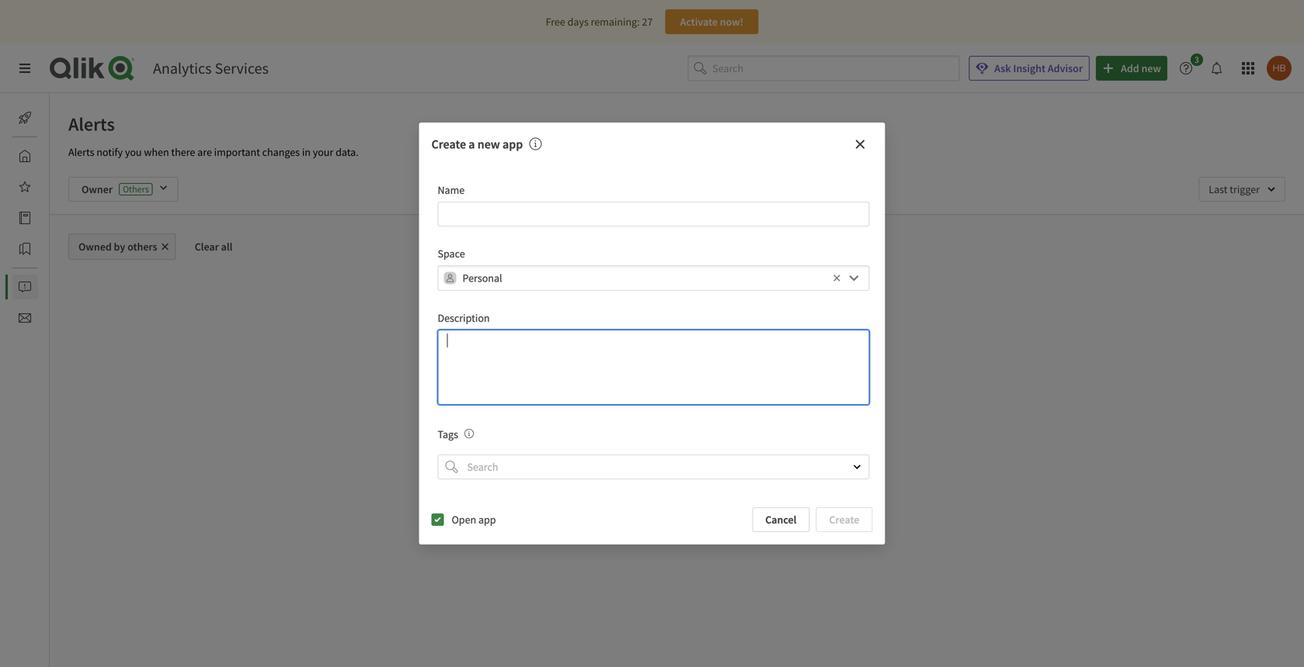 Task type: describe. For each thing, give the bounding box(es) containing it.
owned by others button
[[68, 234, 176, 260]]

or
[[697, 426, 707, 440]]

Space text field
[[463, 266, 829, 291]]

search
[[665, 426, 695, 440]]

found
[[698, 405, 730, 420]]

Search text field
[[464, 455, 839, 480]]

cancel
[[765, 513, 796, 527]]

alerts notify you when there are important changes in your data.
[[68, 145, 359, 159]]

insight
[[1013, 61, 1046, 75]]

open app
[[452, 513, 496, 527]]

cancel button
[[752, 508, 810, 533]]

owned by others
[[78, 240, 157, 254]]

favorites image
[[19, 181, 31, 193]]

0 vertical spatial are
[[197, 145, 212, 159]]

search element
[[445, 461, 458, 474]]

create for create
[[829, 513, 859, 527]]

description
[[438, 311, 490, 325]]

catalog link
[[12, 206, 84, 231]]

collections image
[[19, 243, 31, 256]]

open sidebar menu image
[[19, 62, 31, 75]]

adjusting
[[598, 426, 640, 440]]

results
[[660, 405, 696, 420]]

advisor
[[1048, 61, 1083, 75]]

remaining:
[[591, 15, 640, 29]]

alerts link
[[12, 275, 76, 300]]

ask
[[994, 61, 1011, 75]]

alerts image
[[19, 281, 31, 294]]

free
[[546, 15, 565, 29]]

filters
[[709, 426, 735, 440]]

searchbar element
[[688, 56, 959, 81]]

space
[[438, 247, 465, 261]]

open
[[452, 513, 476, 527]]

start typing a tag name. select an existing tag or create a new tag by pressing enter or comma. press backspace to remove a tag. tooltip
[[458, 428, 474, 442]]

are inside try adjusting your search or filters to find what you are looking for.
[[662, 441, 676, 455]]

find
[[748, 426, 766, 440]]

tags
[[438, 428, 458, 442]]

create button
[[816, 508, 873, 533]]

0 horizontal spatial your
[[313, 145, 333, 159]]

27
[[642, 15, 653, 29]]

important
[[214, 145, 260, 159]]

create for create a new app
[[431, 137, 466, 152]]

ask insight advisor
[[994, 61, 1083, 75]]

Search text field
[[712, 56, 959, 81]]

clear
[[195, 240, 219, 254]]

alerts inside navigation pane element
[[50, 280, 76, 294]]

start typing a tag name. select an existing tag or create a new tag by pressing enter or comma. press backspace to remove a tag. image
[[464, 429, 474, 439]]

what
[[768, 426, 791, 440]]

free days remaining: 27
[[546, 15, 653, 29]]

owned
[[78, 240, 112, 254]]

data.
[[336, 145, 359, 159]]

days
[[567, 15, 589, 29]]

try adjusting your search or filters to find what you are looking for.
[[581, 426, 791, 455]]

to
[[737, 426, 746, 440]]

looking
[[679, 441, 713, 455]]

analytics services element
[[153, 59, 269, 78]]

home link
[[12, 144, 77, 169]]

home
[[50, 149, 77, 163]]

you inside try adjusting your search or filters to find what you are looking for.
[[643, 441, 660, 455]]

name
[[438, 183, 465, 197]]

notify
[[96, 145, 123, 159]]



Task type: vqa. For each thing, say whether or not it's contained in the screenshot.
found
yes



Task type: locate. For each thing, give the bounding box(es) containing it.
changes
[[262, 145, 300, 159]]

filters region
[[50, 165, 1304, 214]]

analytics
[[153, 59, 212, 78]]

1 horizontal spatial app
[[502, 137, 523, 152]]

1 horizontal spatial create
[[829, 513, 859, 527]]

0 vertical spatial app
[[502, 137, 523, 152]]

2 vertical spatial alerts
[[50, 280, 76, 294]]

1 horizontal spatial your
[[642, 426, 663, 440]]

are down search
[[662, 441, 676, 455]]

alerts up notify
[[68, 113, 115, 136]]

ask insight advisor button
[[969, 56, 1090, 81]]

your inside try adjusting your search or filters to find what you are looking for.
[[642, 426, 663, 440]]

search image
[[445, 461, 458, 474]]

create left "a"
[[431, 137, 466, 152]]

0 vertical spatial your
[[313, 145, 333, 159]]

when
[[144, 145, 169, 159]]

no results found
[[642, 405, 730, 420]]

1 vertical spatial create
[[829, 513, 859, 527]]

0 vertical spatial create
[[431, 137, 466, 152]]

app right new
[[502, 137, 523, 152]]

0 vertical spatial you
[[125, 145, 142, 159]]

navigation pane element
[[0, 99, 84, 337]]

create a new app
[[431, 137, 523, 152]]

0 horizontal spatial app
[[478, 513, 496, 527]]

try
[[581, 426, 596, 440]]

1 vertical spatial alerts
[[68, 145, 94, 159]]

all
[[221, 240, 233, 254]]

Description text field
[[438, 330, 869, 405]]

1 horizontal spatial you
[[643, 441, 660, 455]]

your right in
[[313, 145, 333, 159]]

alerts right alerts icon
[[50, 280, 76, 294]]

1 horizontal spatial are
[[662, 441, 676, 455]]

a
[[469, 137, 475, 152]]

0 horizontal spatial create
[[431, 137, 466, 152]]

create a new app dialog
[[419, 123, 885, 545]]

0 horizontal spatial are
[[197, 145, 212, 159]]

alerts
[[68, 113, 115, 136], [68, 145, 94, 159], [50, 280, 76, 294]]

by
[[114, 240, 125, 254]]

1 vertical spatial your
[[642, 426, 663, 440]]

1 vertical spatial app
[[478, 513, 496, 527]]

for.
[[715, 441, 730, 455]]

clear all
[[195, 240, 233, 254]]

analytics services
[[153, 59, 269, 78]]

Name text field
[[438, 202, 869, 227]]

your
[[313, 145, 333, 159], [642, 426, 663, 440]]

activate now! link
[[665, 9, 758, 34]]

are right there
[[197, 145, 212, 159]]

alerts left notify
[[68, 145, 94, 159]]

clear all button
[[182, 234, 245, 260]]

your down no
[[642, 426, 663, 440]]

create
[[431, 137, 466, 152], [829, 513, 859, 527]]

0 horizontal spatial you
[[125, 145, 142, 159]]

others
[[127, 240, 157, 254]]

you left when
[[125, 145, 142, 159]]

activate now!
[[680, 15, 743, 29]]

new
[[477, 137, 500, 152]]

activate
[[680, 15, 718, 29]]

open image
[[852, 463, 862, 472]]

you
[[125, 145, 142, 159], [643, 441, 660, 455]]

catalog
[[50, 211, 84, 225]]

no
[[642, 405, 657, 420]]

1 vertical spatial you
[[643, 441, 660, 455]]

there
[[171, 145, 195, 159]]

1 vertical spatial are
[[662, 441, 676, 455]]

0 vertical spatial alerts
[[68, 113, 115, 136]]

now!
[[720, 15, 743, 29]]

in
[[302, 145, 311, 159]]

create inside button
[[829, 513, 859, 527]]

app
[[502, 137, 523, 152], [478, 513, 496, 527]]

last trigger image
[[1199, 177, 1285, 202]]

you down no
[[643, 441, 660, 455]]

are
[[197, 145, 212, 159], [662, 441, 676, 455]]

services
[[215, 59, 269, 78]]

subscriptions image
[[19, 312, 31, 325]]

create down open image
[[829, 513, 859, 527]]

app right the open
[[478, 513, 496, 527]]



